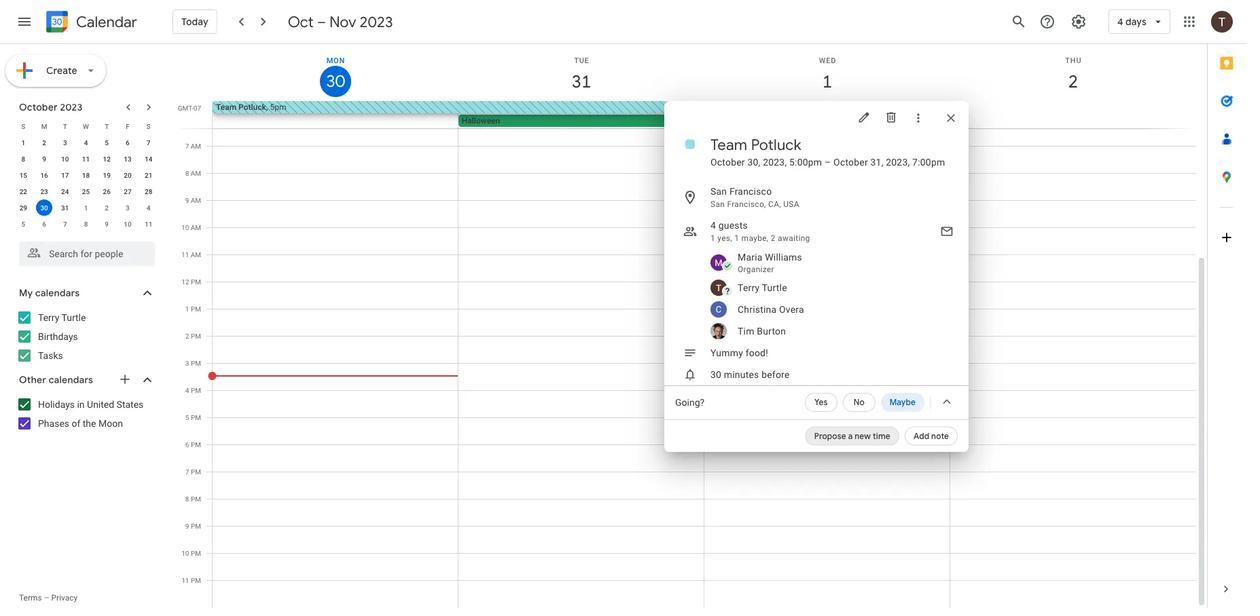 Task type: vqa. For each thing, say whether or not it's contained in the screenshot.


Task type: locate. For each thing, give the bounding box(es) containing it.
21
[[145, 171, 152, 179]]

1 horizontal spatial 2023,
[[886, 157, 910, 168]]

potluck left '5pm' at the top of the page
[[238, 103, 266, 112]]

pm down 6 pm
[[191, 468, 201, 476]]

7 for 7 pm
[[185, 468, 189, 476]]

1 vertical spatial turtle
[[61, 312, 86, 323]]

0 horizontal spatial t
[[63, 122, 67, 130]]

30 link
[[320, 66, 351, 97]]

of inside button
[[741, 103, 749, 112]]

– right oct
[[317, 12, 326, 31]]

t
[[63, 122, 67, 130], [105, 122, 109, 130]]

settings menu image
[[1070, 14, 1087, 30]]

1 vertical spatial potluck
[[751, 135, 801, 154]]

row group
[[13, 134, 159, 232]]

am for 10 am
[[191, 223, 201, 232]]

6 down 30, today 'element'
[[42, 220, 46, 228]]

8 up 9 pm on the bottom left of the page
[[185, 495, 189, 503]]

1 vertical spatial 12
[[182, 278, 189, 286]]

heritage
[[812, 103, 844, 112]]

pm down '8 pm'
[[191, 522, 201, 530]]

2 pm
[[185, 332, 201, 340]]

1 vertical spatial terry turtle
[[38, 312, 86, 323]]

0 horizontal spatial 2023,
[[763, 157, 787, 168]]

going?
[[675, 397, 704, 408]]

calendars right my
[[35, 287, 80, 300]]

6 down f
[[126, 139, 130, 147]]

0 vertical spatial 31
[[571, 70, 590, 93]]

am for 9 am
[[191, 196, 201, 204]]

am up 12 pm
[[191, 251, 201, 259]]

1 am from the top
[[191, 142, 201, 150]]

am down 9 am
[[191, 223, 201, 232]]

9 pm from the top
[[191, 495, 201, 503]]

wed
[[819, 56, 836, 65]]

1 horizontal spatial t
[[105, 122, 109, 130]]

1 s from the left
[[21, 122, 25, 130]]

terry turtle
[[738, 282, 787, 293], [38, 312, 86, 323]]

31 down tue
[[571, 70, 590, 93]]

1 down wed
[[822, 70, 831, 93]]

other
[[19, 374, 46, 386]]

2 am from the top
[[191, 169, 201, 177]]

6
[[126, 139, 130, 147], [42, 220, 46, 228], [185, 441, 189, 449]]

terry up birthdays
[[38, 312, 59, 323]]

2 horizontal spatial 6
[[185, 441, 189, 449]]

11 down november 4 element
[[145, 220, 152, 228]]

0 horizontal spatial 30
[[40, 204, 48, 212]]

2 vertical spatial 5
[[185, 414, 189, 422]]

1 horizontal spatial s
[[146, 122, 151, 130]]

hide additional actions image
[[940, 395, 954, 409]]

am for 11 am
[[191, 251, 201, 259]]

11 am
[[181, 251, 201, 259]]

2023, right 31,
[[886, 157, 910, 168]]

row containing s
[[13, 118, 159, 134]]

october up m at top left
[[19, 101, 58, 113]]

pm for 7 pm
[[191, 468, 201, 476]]

8 up 9 am
[[185, 169, 189, 177]]

6 inside november 6 element
[[42, 220, 46, 228]]

turtle
[[762, 282, 787, 293], [61, 312, 86, 323]]

0 horizontal spatial of
[[72, 418, 80, 429]]

christina overa tree item
[[691, 299, 969, 321]]

0 horizontal spatial team
[[216, 103, 236, 112]]

1 left yes,
[[710, 234, 715, 243]]

4 up 11 element
[[84, 139, 88, 147]]

my calendars
[[19, 287, 80, 300]]

3 pm from the top
[[191, 332, 201, 340]]

san up guests
[[710, 200, 725, 209]]

1 horizontal spatial 3
[[126, 204, 130, 212]]

3 down the 27 'element'
[[126, 204, 130, 212]]

8 for 8 pm
[[185, 495, 189, 503]]

– right 5:00pm
[[825, 157, 831, 168]]

s
[[21, 122, 25, 130], [146, 122, 151, 130]]

1 vertical spatial 2023
[[60, 101, 82, 113]]

0 horizontal spatial terry
[[38, 312, 59, 323]]

pm down '10 pm'
[[191, 577, 201, 585]]

12 down 11 am on the left of the page
[[182, 278, 189, 286]]

10 up 11 pm
[[182, 550, 189, 558]]

0 vertical spatial turtle
[[762, 282, 787, 293]]

pm
[[191, 278, 201, 286], [191, 305, 201, 313], [191, 332, 201, 340], [191, 359, 201, 367], [191, 386, 201, 395], [191, 414, 201, 422], [191, 441, 201, 449], [191, 468, 201, 476], [191, 495, 201, 503], [191, 522, 201, 530], [191, 550, 201, 558], [191, 577, 201, 585]]

1 vertical spatial san
[[710, 200, 725, 209]]

10 up 11 am on the left of the page
[[181, 223, 189, 232]]

12 pm
[[182, 278, 201, 286]]

november 11 element
[[140, 216, 157, 232]]

pm up 1 pm
[[191, 278, 201, 286]]

14 element
[[140, 151, 157, 167]]

holidays in united states
[[38, 399, 144, 410]]

november 8 element
[[78, 216, 94, 232]]

9 up '10 pm'
[[185, 522, 189, 530]]

0 horizontal spatial 2023
[[60, 101, 82, 113]]

5 for november 5 element
[[21, 220, 25, 228]]

31 down the 24
[[61, 204, 69, 212]]

2 inside 4 guests 1 yes, 1 maybe, 2 awaiting
[[771, 234, 776, 243]]

calendars
[[35, 287, 80, 300], [49, 374, 93, 386]]

5 down 29 element
[[21, 220, 25, 228]]

pm for 11 pm
[[191, 577, 201, 585]]

22 element
[[15, 183, 31, 200]]

1 horizontal spatial terry turtle
[[738, 282, 787, 293]]

–
[[317, 12, 326, 31], [825, 157, 831, 168], [44, 594, 49, 603]]

1 vertical spatial 6
[[42, 220, 46, 228]]

0 horizontal spatial terry turtle
[[38, 312, 86, 323]]

maybe,
[[741, 234, 769, 243]]

29
[[19, 204, 27, 212]]

team right 07
[[216, 103, 236, 112]]

9 am
[[185, 196, 201, 204]]

states
[[117, 399, 144, 410]]

7 up 8 am
[[185, 142, 189, 150]]

1 vertical spatial 3
[[126, 204, 130, 212]]

8 up 15 element
[[21, 155, 25, 163]]

0 vertical spatial potluck
[[238, 103, 266, 112]]

2 up the november 9 element
[[105, 204, 109, 212]]

1 horizontal spatial 12
[[182, 278, 189, 286]]

10 down november 3 element
[[124, 220, 131, 228]]

0 horizontal spatial 12
[[103, 155, 111, 163]]

team inside team potluck , 5pm halloween
[[216, 103, 236, 112]]

9 down november 2 'element'
[[105, 220, 109, 228]]

6 down 5 pm
[[185, 441, 189, 449]]

terry inside "tree item"
[[738, 282, 760, 293]]

1 vertical spatial of
[[72, 418, 80, 429]]

1 vertical spatial 31
[[61, 204, 69, 212]]

2023 down create
[[60, 101, 82, 113]]

3
[[63, 139, 67, 147], [126, 204, 130, 212], [185, 359, 189, 367]]

of inside other calendars list
[[72, 418, 80, 429]]

1 vertical spatial 5
[[21, 220, 25, 228]]

12 up 19
[[103, 155, 111, 163]]

1 horizontal spatial turtle
[[762, 282, 787, 293]]

row containing 29
[[13, 200, 159, 216]]

5pm
[[270, 103, 286, 112]]

0 horizontal spatial 6
[[42, 220, 46, 228]]

11 for 11 pm
[[182, 577, 189, 585]]

am down 8 am
[[191, 196, 201, 204]]

november 2 element
[[99, 200, 115, 216]]

2 horizontal spatial 5
[[185, 414, 189, 422]]

28
[[145, 187, 152, 196]]

– for privacy
[[44, 594, 49, 603]]

turtle up christina overa on the right
[[762, 282, 787, 293]]

16 element
[[36, 167, 52, 183]]

f
[[126, 122, 130, 130]]

30 down mon
[[325, 71, 344, 92]]

pm for 10 pm
[[191, 550, 201, 558]]

team for team potluck october 30, 2023, 5:00pm – october 31, 2023, 7:00pm
[[710, 135, 747, 154]]

1 down 12 pm
[[185, 305, 189, 313]]

0 vertical spatial 12
[[103, 155, 111, 163]]

4 am from the top
[[191, 223, 201, 232]]

1 vertical spatial terry
[[38, 312, 59, 323]]

30 down yummy
[[710, 369, 721, 380]]

0 horizontal spatial –
[[44, 594, 49, 603]]

0 horizontal spatial turtle
[[61, 312, 86, 323]]

2 horizontal spatial –
[[825, 157, 831, 168]]

8 pm from the top
[[191, 468, 201, 476]]

grid
[[174, 44, 1207, 609]]

0 vertical spatial 30
[[325, 71, 344, 92]]

birthdays
[[38, 331, 78, 342]]

3 for 3 pm
[[185, 359, 189, 367]]

3 am from the top
[[191, 196, 201, 204]]

am up 9 am
[[191, 169, 201, 177]]

7 for 7 am
[[185, 142, 189, 150]]

11 pm
[[182, 577, 201, 585]]

15 element
[[15, 167, 31, 183]]

2 vertical spatial –
[[44, 594, 49, 603]]

0 vertical spatial team
[[216, 103, 236, 112]]

10
[[61, 155, 69, 163], [124, 220, 131, 228], [181, 223, 189, 232], [182, 550, 189, 558]]

phases
[[38, 418, 69, 429]]

12
[[103, 155, 111, 163], [182, 278, 189, 286]]

pm down 1 pm
[[191, 332, 201, 340]]

nov
[[329, 12, 356, 31]]

12 inside october 2023 grid
[[103, 155, 111, 163]]

8
[[21, 155, 25, 163], [185, 169, 189, 177], [84, 220, 88, 228], [185, 495, 189, 503]]

t left f
[[105, 122, 109, 130]]

create
[[46, 65, 77, 77]]

november 5 element
[[15, 216, 31, 232]]

0 vertical spatial of
[[741, 103, 749, 112]]

11 for 11 am
[[181, 251, 189, 259]]

0 vertical spatial –
[[317, 12, 326, 31]]

4 left days
[[1117, 16, 1123, 28]]

1 horizontal spatial 5
[[105, 139, 109, 147]]

am up 8 am
[[191, 142, 201, 150]]

2 right maybe,
[[771, 234, 776, 243]]

team potluck heading
[[710, 135, 801, 154]]

november 4 element
[[140, 200, 157, 216]]

1 vertical spatial –
[[825, 157, 831, 168]]

first day of american indian heritage month button
[[704, 101, 942, 113]]

4 pm from the top
[[191, 359, 201, 367]]

4 down 3 pm
[[185, 386, 189, 395]]

11
[[82, 155, 90, 163], [145, 220, 152, 228], [181, 251, 189, 259], [182, 577, 189, 585]]

my calendars list
[[3, 307, 168, 367]]

5 up 12 element
[[105, 139, 109, 147]]

2 horizontal spatial october
[[833, 157, 868, 168]]

november 9 element
[[99, 216, 115, 232]]

1 vertical spatial 30
[[40, 204, 48, 212]]

team down day
[[710, 135, 747, 154]]

my
[[19, 287, 33, 300]]

30 inside 'element'
[[40, 204, 48, 212]]

row containing team potluck
[[206, 101, 1207, 128]]

pm for 12 pm
[[191, 278, 201, 286]]

potluck
[[238, 103, 266, 112], [751, 135, 801, 154]]

november 3 element
[[119, 200, 136, 216]]

terry turtle inside my calendars list
[[38, 312, 86, 323]]

2 horizontal spatial 3
[[185, 359, 189, 367]]

0 vertical spatial 3
[[63, 139, 67, 147]]

2 san from the top
[[710, 200, 725, 209]]

2 down m at top left
[[42, 139, 46, 147]]

7:00pm
[[912, 157, 945, 168]]

october left 30,
[[710, 157, 745, 168]]

9 up 16 element
[[42, 155, 46, 163]]

0 horizontal spatial potluck
[[238, 103, 266, 112]]

1 pm
[[185, 305, 201, 313]]

1 horizontal spatial of
[[741, 103, 749, 112]]

potluck up 30,
[[751, 135, 801, 154]]

8 down the november 1 element
[[84, 220, 88, 228]]

0 horizontal spatial s
[[21, 122, 25, 130]]

0 vertical spatial calendars
[[35, 287, 80, 300]]

maybe button
[[881, 393, 924, 412]]

30 down 23
[[40, 204, 48, 212]]

9 for 9 am
[[185, 196, 189, 204]]

5 up 6 pm
[[185, 414, 189, 422]]

tim burton tree item
[[691, 321, 969, 342]]

0 vertical spatial san
[[710, 186, 727, 197]]

None search field
[[0, 236, 168, 266]]

8 pm
[[185, 495, 201, 503]]

tab list
[[1208, 44, 1245, 571]]

pm for 8 pm
[[191, 495, 201, 503]]

– right terms
[[44, 594, 49, 603]]

10 for november 10 element
[[124, 220, 131, 228]]

new
[[855, 431, 871, 442]]

williams
[[765, 252, 802, 263]]

turtle inside "tree item"
[[762, 282, 787, 293]]

11 down '10 pm'
[[182, 577, 189, 585]]

terry
[[738, 282, 760, 293], [38, 312, 59, 323]]

2 pm from the top
[[191, 305, 201, 313]]

calendars inside "dropdown button"
[[49, 374, 93, 386]]

2023 right nov
[[360, 12, 393, 31]]

pm up 2 pm
[[191, 305, 201, 313]]

4 up november 11 element
[[147, 204, 150, 212]]

team
[[216, 103, 236, 112], [710, 135, 747, 154]]

cell
[[950, 101, 1195, 128]]

1 horizontal spatial team
[[710, 135, 747, 154]]

7 down 31 element
[[63, 220, 67, 228]]

guests tree
[[659, 249, 969, 342]]

of left the
[[72, 418, 80, 429]]

october left 31,
[[833, 157, 868, 168]]

calendars inside 'dropdown button'
[[35, 287, 80, 300]]

am for 7 am
[[191, 142, 201, 150]]

pm for 2 pm
[[191, 332, 201, 340]]

0 horizontal spatial 31
[[61, 204, 69, 212]]

tasks
[[38, 350, 63, 361]]

10 pm
[[182, 550, 201, 558]]

propose a new time
[[814, 431, 890, 442]]

0 horizontal spatial 3
[[63, 139, 67, 147]]

24
[[61, 187, 69, 196]]

4 left guests
[[710, 220, 716, 231]]

3 down 2 pm
[[185, 359, 189, 367]]

maybe
[[890, 398, 916, 408]]

0 horizontal spatial 5
[[21, 220, 25, 228]]

3 pm
[[185, 359, 201, 367]]

0 vertical spatial 5
[[105, 139, 109, 147]]

10 pm from the top
[[191, 522, 201, 530]]

23 element
[[36, 183, 52, 200]]

calendar
[[76, 13, 137, 32]]

pm down 7 pm
[[191, 495, 201, 503]]

2 s from the left
[[146, 122, 151, 130]]

pm down 3 pm
[[191, 386, 201, 395]]

row
[[206, 101, 1207, 128], [13, 118, 159, 134], [13, 134, 159, 151], [13, 151, 159, 167], [13, 167, 159, 183], [13, 183, 159, 200], [13, 200, 159, 216], [13, 216, 159, 232]]

2 2023, from the left
[[886, 157, 910, 168]]

add
[[913, 431, 929, 442]]

turtle inside my calendars list
[[61, 312, 86, 323]]

10 up '17'
[[61, 155, 69, 163]]

2023, right 30,
[[763, 157, 787, 168]]

11 up 18 in the left top of the page
[[82, 155, 90, 163]]

turtle up birthdays
[[61, 312, 86, 323]]

10 for 10 element
[[61, 155, 69, 163]]

terry turtle down organizer at the top
[[738, 282, 787, 293]]

terry down organizer at the top
[[738, 282, 760, 293]]

2 down thu
[[1067, 70, 1077, 93]]

s left m at top left
[[21, 122, 25, 130]]

12 pm from the top
[[191, 577, 201, 585]]

– for nov
[[317, 12, 326, 31]]

7 down 6 pm
[[185, 468, 189, 476]]

5 inside grid
[[185, 414, 189, 422]]

5 pm from the top
[[191, 386, 201, 395]]

0 vertical spatial terry
[[738, 282, 760, 293]]

6 inside grid
[[185, 441, 189, 449]]

no button
[[843, 393, 875, 412]]

row containing 8
[[13, 151, 159, 167]]

potluck inside team potluck , 5pm halloween
[[238, 103, 266, 112]]

add note button
[[905, 427, 958, 446]]

1 vertical spatial calendars
[[49, 374, 93, 386]]

october 2023 grid
[[13, 118, 159, 232]]

12 element
[[99, 151, 115, 167]]

0 vertical spatial 2023
[[360, 12, 393, 31]]

grid containing 31
[[174, 44, 1207, 609]]

3 up 10 element
[[63, 139, 67, 147]]

30 for 30 minutes before
[[710, 369, 721, 380]]

calendars up in
[[49, 374, 93, 386]]

1 horizontal spatial 31
[[571, 70, 590, 93]]

2 t from the left
[[105, 122, 109, 130]]

30 cell
[[34, 200, 55, 216]]

1 horizontal spatial –
[[317, 12, 326, 31]]

november 7 element
[[57, 216, 73, 232]]

7 pm from the top
[[191, 441, 201, 449]]

2 horizontal spatial 30
[[710, 369, 721, 380]]

potluck inside team potluck october 30, 2023, 5:00pm – october 31, 2023, 7:00pm
[[751, 135, 801, 154]]

2 vertical spatial 6
[[185, 441, 189, 449]]

row containing 15
[[13, 167, 159, 183]]

1 horizontal spatial 30
[[325, 71, 344, 92]]

18
[[82, 171, 90, 179]]

7
[[147, 139, 150, 147], [185, 142, 189, 150], [63, 220, 67, 228], [185, 468, 189, 476]]

4 for 4 pm
[[185, 386, 189, 395]]

0 vertical spatial 6
[[126, 139, 130, 147]]

1 horizontal spatial terry
[[738, 282, 760, 293]]

indian
[[788, 103, 810, 112]]

other calendars
[[19, 374, 93, 386]]

30 for 30, today 'element'
[[40, 204, 48, 212]]

11 down 10 am
[[181, 251, 189, 259]]

ca,
[[768, 200, 781, 209]]

1 horizontal spatial 6
[[126, 139, 130, 147]]

phases of the moon
[[38, 418, 123, 429]]

team inside team potluck october 30, 2023, 5:00pm – october 31, 2023, 7:00pm
[[710, 135, 747, 154]]

t left w
[[63, 122, 67, 130]]

4 inside popup button
[[1117, 16, 1123, 28]]

pm down 4 pm
[[191, 414, 201, 422]]

october 2023
[[19, 101, 82, 113]]

11 pm from the top
[[191, 550, 201, 558]]

28 element
[[140, 183, 157, 200]]

1 horizontal spatial potluck
[[751, 135, 801, 154]]

21 element
[[140, 167, 157, 183]]

0 vertical spatial terry turtle
[[738, 282, 787, 293]]

26
[[103, 187, 111, 196]]

of right day
[[741, 103, 749, 112]]

pm down 5 pm
[[191, 441, 201, 449]]

maria williams, attending, organizer tree item
[[691, 249, 969, 277]]

pm up 4 pm
[[191, 359, 201, 367]]

san left francisco
[[710, 186, 727, 197]]

19 element
[[99, 167, 115, 183]]

6 pm from the top
[[191, 414, 201, 422]]

s right f
[[146, 122, 151, 130]]

30, today element
[[36, 200, 52, 216]]

30
[[325, 71, 344, 92], [40, 204, 48, 212], [710, 369, 721, 380]]

pm for 6 pm
[[191, 441, 201, 449]]

9 up 10 am
[[185, 196, 189, 204]]

2 vertical spatial 3
[[185, 359, 189, 367]]

1 vertical spatial team
[[710, 135, 747, 154]]

1 pm from the top
[[191, 278, 201, 286]]

2 vertical spatial 30
[[710, 369, 721, 380]]

pm down 9 pm on the bottom left of the page
[[191, 550, 201, 558]]

11 element
[[78, 151, 94, 167]]

5 am from the top
[[191, 251, 201, 259]]

terry turtle up birthdays
[[38, 312, 86, 323]]



Task type: describe. For each thing, give the bounding box(es) containing it.
w
[[83, 122, 89, 130]]

17 element
[[57, 167, 73, 183]]

25 element
[[78, 183, 94, 200]]

8 for 8 am
[[185, 169, 189, 177]]

terms – privacy
[[19, 594, 78, 603]]

31 inside grid
[[571, 70, 590, 93]]

6 for 6 pm
[[185, 441, 189, 449]]

remove from this calendar image
[[884, 111, 898, 124]]

12 for 12 pm
[[182, 278, 189, 286]]

4 days button
[[1108, 5, 1170, 38]]

add note
[[913, 431, 949, 442]]

calendar element
[[43, 8, 137, 38]]

7 pm
[[185, 468, 201, 476]]

row inside grid
[[206, 101, 1207, 128]]

calendar heading
[[73, 13, 137, 32]]

11 for 11 element
[[82, 155, 90, 163]]

wed 1
[[819, 56, 836, 93]]

Search for people text field
[[27, 242, 147, 266]]

23
[[40, 187, 48, 196]]

6 pm
[[185, 441, 201, 449]]

thu 2
[[1065, 56, 1082, 93]]

13
[[124, 155, 131, 163]]

overa
[[779, 304, 804, 315]]

9 pm
[[185, 522, 201, 530]]

9 for 9 pm
[[185, 522, 189, 530]]

other calendars list
[[3, 394, 168, 435]]

in
[[77, 399, 85, 410]]

2 inside thu 2
[[1067, 70, 1077, 93]]

8 for november 8 element at the top left
[[84, 220, 88, 228]]

pm for 4 pm
[[191, 386, 201, 395]]

guests
[[718, 220, 748, 231]]

29 element
[[15, 200, 31, 216]]

day
[[726, 103, 739, 112]]

oct
[[288, 12, 314, 31]]

25
[[82, 187, 90, 196]]

30 inside the mon 30
[[325, 71, 344, 92]]

6 for november 6 element
[[42, 220, 46, 228]]

0 horizontal spatial october
[[19, 101, 58, 113]]

minutes
[[724, 369, 759, 380]]

4 days
[[1117, 16, 1147, 28]]

note
[[931, 431, 949, 442]]

9 for the november 9 element
[[105, 220, 109, 228]]

8 am
[[185, 169, 201, 177]]

san francisco san francisco, ca, usa
[[710, 186, 799, 209]]

1 link
[[812, 66, 843, 97]]

10 am
[[181, 223, 201, 232]]

12 for 12
[[103, 155, 111, 163]]

row group containing 1
[[13, 134, 159, 232]]

4 guests 1 yes, 1 maybe, 2 awaiting
[[710, 220, 810, 243]]

26 element
[[99, 183, 115, 200]]

create button
[[5, 54, 106, 87]]

food!
[[746, 347, 768, 359]]

16
[[40, 171, 48, 179]]

tim
[[738, 326, 754, 337]]

5 for 5 pm
[[185, 414, 189, 422]]

propose
[[814, 431, 846, 442]]

team potluck , 5pm halloween
[[216, 103, 500, 126]]

mon 30
[[325, 56, 345, 92]]

yes
[[814, 398, 828, 408]]

american
[[751, 103, 786, 112]]

4 pm
[[185, 386, 201, 395]]

yummy food!
[[710, 347, 768, 359]]

14
[[145, 155, 152, 163]]

27 element
[[119, 183, 136, 200]]

– inside team potluck october 30, 2023, 5:00pm – october 31, 2023, 7:00pm
[[825, 157, 831, 168]]

7 up 14 element
[[147, 139, 150, 147]]

potluck for team potluck october 30, 2023, 5:00pm – october 31, 2023, 7:00pm
[[751, 135, 801, 154]]

27
[[124, 187, 131, 196]]

1 horizontal spatial october
[[710, 157, 745, 168]]

2 down 1 pm
[[185, 332, 189, 340]]

3 for november 3 element
[[126, 204, 130, 212]]

am for 8 am
[[191, 169, 201, 177]]

terms
[[19, 594, 42, 603]]

10 element
[[57, 151, 73, 167]]

month
[[846, 103, 869, 112]]

november 10 element
[[119, 216, 136, 232]]

tue
[[574, 56, 589, 65]]

terry turtle, maybe attending tree item
[[691, 277, 969, 299]]

maria williams organizer
[[738, 252, 802, 274]]

17
[[61, 171, 69, 179]]

usa
[[783, 200, 799, 209]]

row containing 5
[[13, 216, 159, 232]]

terry turtle inside "tree item"
[[738, 282, 787, 293]]

07
[[193, 104, 201, 112]]

halloween button
[[458, 115, 696, 127]]

time
[[873, 431, 890, 442]]

holidays
[[38, 399, 75, 410]]

pm for 5 pm
[[191, 414, 201, 422]]

1 t from the left
[[63, 122, 67, 130]]

31,
[[870, 157, 883, 168]]

31 link
[[566, 66, 597, 97]]

24 element
[[57, 183, 73, 200]]

4 inside 4 guests 1 yes, 1 maybe, 2 awaiting
[[710, 220, 716, 231]]

moon
[[98, 418, 123, 429]]

propose a new time button
[[805, 427, 899, 446]]

5:00pm
[[789, 157, 822, 168]]

calendars for other calendars
[[49, 374, 93, 386]]

31 inside row
[[61, 204, 69, 212]]

10 for 10 pm
[[182, 550, 189, 558]]

31 element
[[57, 200, 73, 216]]

calendars for my calendars
[[35, 287, 80, 300]]

potluck for team potluck , 5pm halloween
[[238, 103, 266, 112]]

awaiting
[[778, 234, 810, 243]]

my calendars button
[[3, 283, 168, 304]]

22
[[19, 187, 27, 196]]

terry inside my calendars list
[[38, 312, 59, 323]]

november 6 element
[[36, 216, 52, 232]]

thu
[[1065, 56, 1082, 65]]

organizer
[[738, 265, 774, 274]]

1 right yes,
[[734, 234, 739, 243]]

pm for 9 pm
[[191, 522, 201, 530]]

2 link
[[1058, 66, 1089, 97]]

4 for 4 days
[[1117, 16, 1123, 28]]

m
[[41, 122, 47, 130]]

other calendars button
[[3, 370, 168, 391]]

pm for 3 pm
[[191, 359, 201, 367]]

1 inside wed 1
[[822, 70, 831, 93]]

7 am
[[185, 142, 201, 150]]

no
[[854, 398, 865, 408]]

yes button
[[805, 393, 837, 412]]

1 san from the top
[[710, 186, 727, 197]]

francisco
[[729, 186, 772, 197]]

20 element
[[119, 167, 136, 183]]

team for team potluck , 5pm halloween
[[216, 103, 236, 112]]

november 1 element
[[78, 200, 94, 216]]

first
[[707, 103, 724, 112]]

15
[[19, 171, 27, 179]]

days
[[1125, 16, 1147, 28]]

7 for the november 7 element
[[63, 220, 67, 228]]

1 up november 8 element at the top left
[[84, 204, 88, 212]]

30,
[[747, 157, 760, 168]]

1 horizontal spatial 2023
[[360, 12, 393, 31]]

the
[[83, 418, 96, 429]]

1 up 15 element
[[21, 139, 25, 147]]

pm for 1 pm
[[191, 305, 201, 313]]

30 minutes before
[[710, 369, 790, 380]]

4 for november 4 element
[[147, 204, 150, 212]]

10 for 10 am
[[181, 223, 189, 232]]

row containing 1
[[13, 134, 159, 151]]

privacy link
[[51, 594, 78, 603]]

first day of american indian heritage month
[[707, 103, 869, 112]]

main drawer image
[[16, 14, 33, 30]]

today button
[[173, 5, 217, 38]]

add other calendars image
[[118, 373, 132, 386]]

row containing 22
[[13, 183, 159, 200]]

18 element
[[78, 167, 94, 183]]

team potluck october 30, 2023, 5:00pm – october 31, 2023, 7:00pm
[[710, 135, 945, 168]]

halloween
[[462, 116, 500, 126]]

francisco,
[[727, 200, 766, 209]]

13 element
[[119, 151, 136, 167]]

privacy
[[51, 594, 78, 603]]

1 2023, from the left
[[763, 157, 787, 168]]

2 inside 'element'
[[105, 204, 109, 212]]

11 for november 11 element
[[145, 220, 152, 228]]



